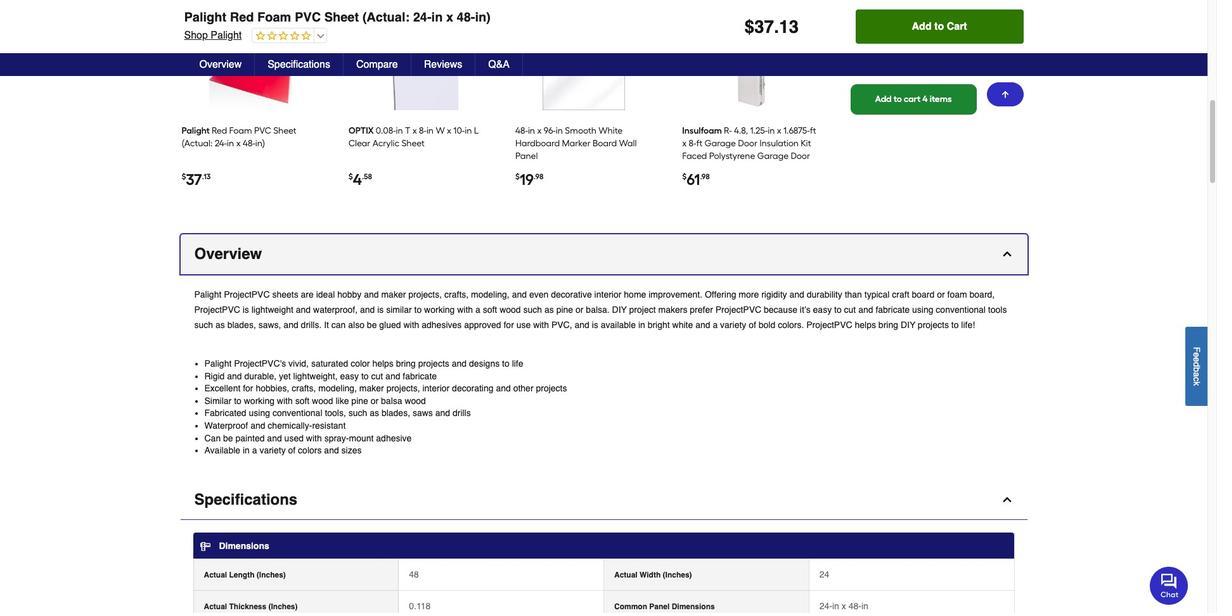 Task type: describe. For each thing, give the bounding box(es) containing it.
1 vertical spatial projects
[[418, 359, 449, 369]]

common panel dimensions
[[614, 603, 715, 612]]

96-
[[544, 126, 556, 136]]

4 list item
[[349, 18, 486, 207]]

working inside palight projectpvc sheets are ideal hobby and maker projects, crafts, modeling, and even decorative interior home improvement. offering more rigidity and durability than typical craft board or foam board, projectpvc is lightweight and waterproof, and is similar to working with a soft wood such as pine or balsa. diy project makers prefer projectpvc because it's easy to cut and fabricate using conventional tools such as blades, saws, and drills. it can also be glued with adhesives approved for use with pvc, and is available in bright white and a variety of bold colors. projectpvc helps bring diy projects to life!
[[424, 305, 455, 315]]

actual for 48
[[204, 571, 227, 580]]

1 horizontal spatial is
[[377, 305, 384, 315]]

1 horizontal spatial insulation
[[760, 138, 799, 149]]

48- inside 48-in x 96-in smooth white hardboard marker board wall panel
[[515, 126, 528, 136]]

1 horizontal spatial garage
[[757, 151, 789, 162]]

durability
[[807, 290, 842, 300]]

conventional inside palight projectpvc sheets are ideal hobby and maker projects, crafts, modeling, and even decorative interior home improvement. offering more rigidity and durability than typical craft board or foam board, projectpvc is lightweight and waterproof, and is similar to working with a soft wood such as pine or balsa. diy project makers prefer projectpvc because it's easy to cut and fabricate using conventional tools such as blades, saws, and drills. it can also be glued with adhesives approved for use with pvc, and is available in bright white and a variety of bold colors. projectpvc helps bring diy projects to life!
[[936, 305, 986, 315]]

add for add to cart
[[912, 21, 932, 32]]

0 vertical spatial sheet
[[324, 10, 359, 25]]

can
[[204, 433, 221, 444]]

add to cart 4 items
[[875, 94, 952, 104]]

and left designs
[[452, 359, 467, 369]]

a down prefer
[[713, 320, 718, 330]]

0 vertical spatial specifications button
[[255, 53, 344, 76]]

2 e from the top
[[1192, 357, 1202, 362]]

plus image
[[326, 54, 341, 69]]

.67
[[901, 41, 934, 72]]

c
[[1192, 377, 1202, 382]]

smooth
[[565, 126, 597, 136]]

24-in x 48-in
[[820, 601, 868, 612]]

0 vertical spatial such
[[523, 305, 542, 315]]

61
[[687, 171, 700, 189]]

palight for palight red foam pvc sheet (actual: 24-in x 48-in)
[[184, 10, 226, 25]]

maker inside palight projectpvc sheets are ideal hobby and maker projects, crafts, modeling, and even decorative interior home improvement. offering more rigidity and durability than typical craft board or foam board, projectpvc is lightweight and waterproof, and is similar to working with a soft wood such as pine or balsa. diy project makers prefer projectpvc because it's easy to cut and fabricate using conventional tools such as blades, saws, and drills. it can also be glued with adhesives approved for use with pvc, and is available in bright white and a variety of bold colors. projectpvc helps bring diy projects to life!
[[381, 290, 406, 300]]

kit
[[801, 138, 811, 149]]

2 horizontal spatial is
[[592, 320, 598, 330]]

and down prefer
[[696, 320, 710, 330]]

blades, inside palight projectpvc's vivid, saturated color helps bring projects and designs to life rigid and durable, yet lightweight, easy to cut and fabricate excellent for hobbies, crafts, modeling, maker projects, interior decorating and other projects similar to working with soft wood like pine or balsa wood fabricated using conventional tools, such as blades, saws and drills waterproof and chemically-resistant can be painted and used with spray-mount adhesive available in a variety of colors and sizes
[[382, 409, 410, 419]]

.98 for 19
[[534, 172, 544, 181]]

colors.
[[778, 320, 804, 330]]

with right use
[[533, 320, 549, 330]]

faced
[[682, 151, 707, 162]]

.
[[774, 16, 779, 37]]

and up painted
[[250, 421, 265, 431]]

1 horizontal spatial projects
[[536, 384, 567, 394]]

spray-
[[324, 433, 349, 444]]

life
[[512, 359, 523, 369]]

in inside palight projectpvc sheets are ideal hobby and maker projects, crafts, modeling, and even decorative interior home improvement. offering more rigidity and durability than typical craft board or foam board, projectpvc is lightweight and waterproof, and is similar to working with a soft wood such as pine or balsa. diy project makers prefer projectpvc because it's easy to cut and fabricate using conventional tools such as blades, saws, and drills. it can also be glued with adhesives approved for use with pvc, and is available in bright white and a variety of bold colors. projectpvc helps bring diy projects to life!
[[638, 320, 645, 330]]

subtotal
[[850, 33, 884, 44]]

hardboard
[[515, 138, 560, 149]]

board
[[912, 290, 935, 300]]

$ for $ 37 .13
[[182, 172, 186, 181]]

even
[[529, 290, 549, 300]]

with up colors
[[306, 433, 322, 444]]

undefined 48-in x 96-in smooth white hardboard marker board wall panel image
[[543, 23, 625, 115]]

helps inside palight projectpvc's vivid, saturated color helps bring projects and designs to life rigid and durable, yet lightweight, easy to cut and fabricate excellent for hobbies, crafts, modeling, maker projects, interior decorating and other projects similar to working with soft wood like pine or balsa wood fabricated using conventional tools, such as blades, saws and drills waterproof and chemically-resistant can be painted and used with spray-mount adhesive available in a variety of colors and sizes
[[372, 359, 394, 369]]

f
[[1192, 347, 1202, 352]]

modeling, inside palight projectpvc sheets are ideal hobby and maker projects, crafts, modeling, and even decorative interior home improvement. offering more rigidity and durability than typical craft board or foam board, projectpvc is lightweight and waterproof, and is similar to working with a soft wood such as pine or balsa. diy project makers prefer projectpvc because it's easy to cut and fabricate using conventional tools such as blades, saws, and drills. it can also be glued with adhesives approved for use with pvc, and is available in bright white and a variety of bold colors. projectpvc helps bring diy projects to life!
[[471, 290, 510, 300]]

l
[[474, 126, 479, 136]]

f e e d b a c k button
[[1186, 327, 1208, 406]]

t
[[405, 126, 410, 136]]

drills
[[453, 409, 471, 419]]

0 horizontal spatial is
[[243, 305, 249, 315]]

designs
[[469, 359, 500, 369]]

4 for add to cart 4 items
[[923, 94, 928, 104]]

board inside r- 4.8, 1.25-in x 1.6875-ft x 8-ft garage door insulation kit faced polystyrene garage door board insulation
[[682, 164, 707, 174]]

in inside r- 4.8, 1.25-in x 1.6875-ft x 8-ft garage door insulation kit faced polystyrene garage door board insulation
[[768, 126, 775, 136]]

and up balsa
[[386, 371, 400, 381]]

specifications for bottom the specifications button
[[194, 491, 297, 509]]

1 vertical spatial as
[[216, 320, 225, 330]]

and left other
[[496, 384, 511, 394]]

2 vertical spatial 24-
[[820, 601, 832, 612]]

f e e d b a c k
[[1192, 347, 1202, 386]]

0 vertical spatial door
[[738, 138, 758, 149]]

0.08-in t x 8-in w x 10-in l clear acrylic sheet
[[349, 126, 479, 149]]

other
[[513, 384, 534, 394]]

optix 0.08-in t x 8-in w x 10-in l clear acrylic sheet image
[[376, 23, 458, 115]]

thickness
[[229, 603, 266, 612]]

48-in x 96-in smooth white hardboard marker board wall panel link
[[515, 126, 637, 162]]

using inside palight projectpvc sheets are ideal hobby and maker projects, crafts, modeling, and even decorative interior home improvement. offering more rigidity and durability than typical craft board or foam board, projectpvc is lightweight and waterproof, and is similar to working with a soft wood such as pine or balsa. diy project makers prefer projectpvc because it's easy to cut and fabricate using conventional tools such as blades, saws, and drills. it can also be glued with adhesives approved for use with pvc, and is available in bright white and a variety of bold colors. projectpvc helps bring diy projects to life!
[[912, 305, 933, 315]]

1 vertical spatial door
[[791, 151, 810, 162]]

working inside palight projectpvc's vivid, saturated color helps bring projects and designs to life rigid and durable, yet lightweight, easy to cut and fabricate excellent for hobbies, crafts, modeling, maker projects, interior decorating and other projects similar to working with soft wood like pine or balsa wood fabricated using conventional tools, such as blades, saws and drills waterproof and chemically-resistant can be painted and used with spray-mount adhesive available in a variety of colors and sizes
[[244, 396, 275, 406]]

waterproof,
[[313, 305, 358, 315]]

easy inside palight projectpvc's vivid, saturated color helps bring projects and designs to life rigid and durable, yet lightweight, easy to cut and fabricate excellent for hobbies, crafts, modeling, maker projects, interior decorating and other projects similar to working with soft wood like pine or balsa wood fabricated using conventional tools, such as blades, saws and drills waterproof and chemically-resistant can be painted and used with spray-mount adhesive available in a variety of colors and sizes
[[340, 371, 359, 381]]

subtotal for ( 4 ) items $ 123 .67
[[850, 33, 934, 72]]

w
[[436, 126, 445, 136]]

0.08-
[[376, 126, 396, 136]]

0 vertical spatial garage
[[705, 138, 736, 149]]

.13
[[202, 172, 211, 181]]

(inches) for 48
[[257, 571, 286, 580]]

add for add to cart 4 items
[[875, 94, 892, 104]]

0 vertical spatial or
[[937, 290, 945, 300]]

color
[[351, 359, 370, 369]]

and up it's at right
[[790, 290, 804, 300]]

insulfoam
[[682, 126, 722, 136]]

as inside palight projectpvc's vivid, saturated color helps bring projects and designs to life rigid and durable, yet lightweight, easy to cut and fabricate excellent for hobbies, crafts, modeling, maker projects, interior decorating and other projects similar to working with soft wood like pine or balsa wood fabricated using conventional tools, such as blades, saws and drills waterproof and chemically-resistant can be painted and used with spray-mount adhesive available in a variety of colors and sizes
[[370, 409, 379, 419]]

for inside palight projectpvc's vivid, saturated color helps bring projects and designs to life rigid and durable, yet lightweight, easy to cut and fabricate excellent for hobbies, crafts, modeling, maker projects, interior decorating and other projects similar to working with soft wood like pine or balsa wood fabricated using conventional tools, such as blades, saws and drills waterproof and chemically-resistant can be painted and used with spray-mount adhesive available in a variety of colors and sizes
[[243, 384, 253, 394]]

1 e from the top
[[1192, 352, 1202, 357]]

0 vertical spatial dimensions
[[219, 541, 269, 551]]

1 vertical spatial such
[[194, 320, 213, 330]]

r-
[[724, 126, 732, 136]]

0 vertical spatial as
[[545, 305, 554, 315]]

1 vertical spatial overview button
[[180, 235, 1027, 275]]

current
[[225, 2, 264, 11]]

variety inside palight projectpvc's vivid, saturated color helps bring projects and designs to life rigid and durable, yet lightweight, easy to cut and fabricate excellent for hobbies, crafts, modeling, maker projects, interior decorating and other projects similar to working with soft wood like pine or balsa wood fabricated using conventional tools, such as blades, saws and drills waterproof and chemically-resistant can be painted and used with spray-mount adhesive available in a variety of colors and sizes
[[260, 446, 286, 456]]

1 horizontal spatial 24-
[[413, 10, 431, 25]]

insulfoam r- 4.8, 1.25-in x 1.6875-ft x 8-ft garage door insulation kit faced polystyrene garage door board insulation image
[[710, 23, 792, 115]]

width
[[640, 571, 661, 580]]

and left used
[[267, 433, 282, 444]]

actual left width
[[614, 571, 638, 580]]

drills.
[[301, 320, 322, 330]]

b
[[1192, 367, 1202, 372]]

palight red foam pvc sheet (actual: 24-in x 48-in)
[[184, 10, 491, 25]]

and up also
[[360, 305, 375, 315]]

palight for palight
[[182, 126, 210, 136]]

durable,
[[244, 371, 277, 381]]

foam
[[947, 290, 967, 300]]

palight for palight projectpvc sheets are ideal hobby and maker projects, crafts, modeling, and even decorative interior home improvement. offering more rigidity and durability than typical craft board or foam board, projectpvc is lightweight and waterproof, and is similar to working with a soft wood such as pine or balsa. diy project makers prefer projectpvc because it's easy to cut and fabricate using conventional tools such as blades, saws, and drills. it can also be glued with adhesives approved for use with pvc, and is available in bright white and a variety of bold colors. projectpvc helps bring diy projects to life!
[[194, 290, 221, 300]]

variety inside palight projectpvc sheets are ideal hobby and maker projects, crafts, modeling, and even decorative interior home improvement. offering more rigidity and durability than typical craft board or foam board, projectpvc is lightweight and waterproof, and is similar to working with a soft wood such as pine or balsa. diy project makers prefer projectpvc because it's easy to cut and fabricate using conventional tools such as blades, saws, and drills. it can also be glued with adhesives approved for use with pvc, and is available in bright white and a variety of bold colors. projectpvc helps bring diy projects to life!
[[720, 320, 746, 330]]

in inside palight projectpvc's vivid, saturated color helps bring projects and designs to life rigid and durable, yet lightweight, easy to cut and fabricate excellent for hobbies, crafts, modeling, maker projects, interior decorating and other projects similar to working with soft wood like pine or balsa wood fabricated using conventional tools, such as blades, saws and drills waterproof and chemically-resistant can be painted and used with spray-mount adhesive available in a variety of colors and sizes
[[243, 446, 250, 456]]

it
[[324, 320, 329, 330]]

r- 4.8, 1.25-in x 1.6875-ft x 8-ft garage door insulation kit faced polystyrene garage door board insulation
[[682, 126, 816, 174]]

with up approved
[[457, 305, 473, 315]]

interior inside palight projectpvc's vivid, saturated color helps bring projects and designs to life rigid and durable, yet lightweight, easy to cut and fabricate excellent for hobbies, crafts, modeling, maker projects, interior decorating and other projects similar to working with soft wood like pine or balsa wood fabricated using conventional tools, such as blades, saws and drills waterproof and chemically-resistant can be painted and used with spray-mount adhesive available in a variety of colors and sizes
[[422, 384, 450, 394]]

selected
[[370, 0, 404, 11]]

sizes
[[341, 446, 362, 456]]

and left even
[[512, 290, 527, 300]]

are
[[301, 290, 314, 300]]

and right hobby
[[364, 290, 379, 300]]

$ for $ 37 . 13
[[745, 16, 754, 37]]

37 for .13
[[186, 171, 202, 189]]

123
[[864, 41, 901, 72]]

0 vertical spatial pvc
[[295, 10, 321, 25]]

1 vertical spatial specifications button
[[180, 480, 1027, 520]]

for inside 'subtotal for ( 4 ) items $ 123 .67'
[[886, 33, 897, 44]]

overview for overview button to the bottom
[[194, 245, 262, 263]]

bold
[[759, 320, 776, 330]]

with down "hobbies,"
[[277, 396, 293, 406]]

blades, inside palight projectpvc sheets are ideal hobby and maker projects, crafts, modeling, and even decorative interior home improvement. offering more rigidity and durability than typical craft board or foam board, projectpvc is lightweight and waterproof, and is similar to working with a soft wood such as pine or balsa. diy project makers prefer projectpvc because it's easy to cut and fabricate using conventional tools such as blades, saws, and drills. it can also be glued with adhesives approved for use with pvc, and is available in bright white and a variety of bold colors. projectpvc helps bring diy projects to life!
[[227, 320, 256, 330]]

offering
[[705, 290, 736, 300]]

37 for .
[[754, 16, 774, 37]]

1 plus image from the left
[[493, 54, 508, 69]]

improvement.
[[649, 290, 702, 300]]

tools,
[[325, 409, 346, 419]]

plus image for 19
[[660, 54, 675, 69]]

compare
[[356, 59, 398, 70]]

$ 37 .13
[[182, 171, 211, 189]]

and down "spray-"
[[324, 446, 339, 456]]

$ 19 .98
[[515, 171, 544, 189]]

board inside 48-in x 96-in smooth white hardboard marker board wall panel
[[593, 138, 617, 149]]

48-in x 96-in smooth white hardboard marker board wall panel
[[515, 126, 637, 162]]

prefer
[[690, 305, 713, 315]]

plus image for 61
[[827, 54, 842, 69]]

projectpvc left lightweight
[[194, 305, 240, 315]]

mount
[[349, 433, 374, 444]]

arrow up image
[[1000, 89, 1010, 100]]

0 horizontal spatial ft
[[696, 138, 703, 149]]

chevron up image
[[1001, 248, 1013, 261]]

sheet inside red foam pvc sheet (actual: 24-in x 48-in)
[[273, 126, 296, 136]]

q&a button
[[476, 53, 523, 76]]

craft
[[892, 290, 909, 300]]

crafts, inside palight projectpvc sheets are ideal hobby and maker projects, crafts, modeling, and even decorative interior home improvement. offering more rigidity and durability than typical craft board or foam board, projectpvc is lightweight and waterproof, and is similar to working with a soft wood such as pine or balsa. diy project makers prefer projectpvc because it's easy to cut and fabricate using conventional tools such as blades, saws, and drills. it can also be glued with adhesives approved for use with pvc, and is available in bright white and a variety of bold colors. projectpvc helps bring diy projects to life!
[[444, 290, 469, 300]]

clear
[[349, 138, 370, 149]]

1 horizontal spatial ft
[[810, 126, 816, 136]]

can
[[331, 320, 346, 330]]

or inside palight projectpvc's vivid, saturated color helps bring projects and designs to life rigid and durable, yet lightweight, easy to cut and fabricate excellent for hobbies, crafts, modeling, maker projects, interior decorating and other projects similar to working with soft wood like pine or balsa wood fabricated using conventional tools, such as blades, saws and drills waterproof and chemically-resistant can be painted and used with spray-mount adhesive available in a variety of colors and sizes
[[371, 396, 379, 406]]

a inside palight projectpvc's vivid, saturated color helps bring projects and designs to life rigid and durable, yet lightweight, easy to cut and fabricate excellent for hobbies, crafts, modeling, maker projects, interior decorating and other projects similar to working with soft wood like pine or balsa wood fabricated using conventional tools, such as blades, saws and drills waterproof and chemically-resistant can be painted and used with spray-mount adhesive available in a variety of colors and sizes
[[252, 446, 257, 456]]

48- inside red foam pvc sheet (actual: 24-in x 48-in)
[[243, 138, 255, 149]]

typical
[[865, 290, 890, 300]]

vivid,
[[289, 359, 309, 369]]

48
[[409, 570, 419, 580]]

0 vertical spatial red
[[230, 10, 254, 25]]

and down are
[[296, 305, 311, 315]]

0 horizontal spatial insulation
[[709, 164, 748, 174]]

reviews
[[424, 59, 462, 70]]

white
[[672, 320, 693, 330]]

a inside button
[[1192, 372, 1202, 377]]

pvc inside red foam pvc sheet (actual: 24-in x 48-in)
[[254, 126, 271, 136]]

life!
[[961, 320, 975, 330]]

add to cart
[[912, 21, 967, 32]]

1 horizontal spatial foam
[[257, 10, 291, 25]]

and left drills
[[435, 409, 450, 419]]

$ inside 'subtotal for ( 4 ) items $ 123 .67'
[[850, 41, 864, 72]]

fabricated
[[204, 409, 246, 419]]

cart
[[947, 21, 967, 32]]

projectpvc's
[[234, 359, 286, 369]]

8- inside r- 4.8, 1.25-in x 1.6875-ft x 8-ft garage door insulation kit faced polystyrene garage door board insulation
[[689, 138, 696, 149]]

rigidity
[[761, 290, 787, 300]]



Task type: vqa. For each thing, say whether or not it's contained in the screenshot.
"Specifications" related to Specifications button to the top
yes



Task type: locate. For each thing, give the bounding box(es) containing it.
easy
[[813, 305, 832, 315], [340, 371, 359, 381]]

chemically-
[[268, 421, 312, 431]]

0 horizontal spatial diy
[[612, 305, 627, 315]]

2 vertical spatial 4
[[353, 171, 362, 189]]

0 horizontal spatial bring
[[396, 359, 416, 369]]

1.6875-
[[784, 126, 810, 136]]

1 horizontal spatial be
[[367, 320, 377, 330]]

or left balsa
[[371, 396, 379, 406]]

panel right common at the bottom right of the page
[[649, 603, 670, 612]]

because
[[764, 305, 797, 315]]

0 horizontal spatial red
[[212, 126, 227, 136]]

1 horizontal spatial diy
[[901, 320, 916, 330]]

actual left length at the left of page
[[204, 571, 227, 580]]

$ inside $ 37 .13
[[182, 172, 186, 181]]

modeling, inside palight projectpvc's vivid, saturated color helps bring projects and designs to life rigid and durable, yet lightweight, easy to cut and fabricate excellent for hobbies, crafts, modeling, maker projects, interior decorating and other projects similar to working with soft wood like pine or balsa wood fabricated using conventional tools, such as blades, saws and drills waterproof and chemically-resistant can be painted and used with spray-mount adhesive available in a variety of colors and sizes
[[318, 384, 357, 394]]

1 .98 from the left
[[534, 172, 544, 181]]

0 vertical spatial for
[[886, 33, 897, 44]]

0 horizontal spatial .98
[[534, 172, 544, 181]]

projectpvc up lightweight
[[224, 290, 270, 300]]

variety down used
[[260, 446, 286, 456]]

wood inside palight projectpvc sheets are ideal hobby and maker projects, crafts, modeling, and even decorative interior home improvement. offering more rigidity and durability than typical craft board or foam board, projectpvc is lightweight and waterproof, and is similar to working with a soft wood such as pine or balsa. diy project makers prefer projectpvc because it's easy to cut and fabricate using conventional tools such as blades, saws, and drills. it can also be glued with adhesives approved for use with pvc, and is available in bright white and a variety of bold colors. projectpvc helps bring diy projects to life!
[[500, 305, 521, 315]]

soft inside palight projectpvc sheets are ideal hobby and maker projects, crafts, modeling, and even decorative interior home improvement. offering more rigidity and durability than typical craft board or foam board, projectpvc is lightweight and waterproof, and is similar to working with a soft wood such as pine or balsa. diy project makers prefer projectpvc because it's easy to cut and fabricate using conventional tools such as blades, saws, and drills. it can also be glued with adhesives approved for use with pvc, and is available in bright white and a variety of bold colors. projectpvc helps bring diy projects to life!
[[483, 305, 497, 315]]

overview button down shop palight
[[187, 53, 255, 76]]

of inside palight projectpvc's vivid, saturated color helps bring projects and designs to life rigid and durable, yet lightweight, easy to cut and fabricate excellent for hobbies, crafts, modeling, maker projects, interior decorating and other projects similar to working with soft wood like pine or balsa wood fabricated using conventional tools, such as blades, saws and drills waterproof and chemically-resistant can be painted and used with spray-mount adhesive available in a variety of colors and sizes
[[288, 446, 296, 456]]

2 vertical spatial projects
[[536, 384, 567, 394]]

and left drills.
[[284, 320, 298, 330]]

1 horizontal spatial in)
[[475, 10, 491, 25]]

2 vertical spatial as
[[370, 409, 379, 419]]

overview for the topmost overview button
[[199, 59, 242, 70]]

a up approved
[[475, 305, 480, 315]]

white
[[599, 126, 623, 136]]

cut down than
[[844, 305, 856, 315]]

1 horizontal spatial blades,
[[382, 409, 410, 419]]

be
[[367, 320, 377, 330], [223, 433, 233, 444]]

items inside 'subtotal for ( 4 ) items $ 123 .67'
[[912, 33, 934, 44]]

0 horizontal spatial soft
[[295, 396, 310, 406]]

2 horizontal spatial or
[[937, 290, 945, 300]]

1 vertical spatial or
[[576, 305, 584, 315]]

red foam pvc sheet (actual: 24-in x 48-in)
[[182, 126, 296, 149]]

e up b
[[1192, 357, 1202, 362]]

add inside add to cart button
[[912, 21, 932, 32]]

and right pvc,
[[575, 320, 590, 330]]

projectpvc down the more
[[716, 305, 761, 315]]

chat invite button image
[[1150, 567, 1189, 605]]

projects down 'adhesives'
[[418, 359, 449, 369]]

rigid
[[204, 371, 225, 381]]

.98 for 61
[[700, 172, 710, 181]]

1 vertical spatial sheet
[[273, 126, 296, 136]]

as up "mount"
[[370, 409, 379, 419]]

0 vertical spatial diy
[[612, 305, 627, 315]]

1 horizontal spatial fabricate
[[876, 305, 910, 315]]

2 horizontal spatial as
[[545, 305, 554, 315]]

0 vertical spatial projects,
[[408, 290, 442, 300]]

0 horizontal spatial 24-
[[215, 138, 227, 149]]

2 .98 from the left
[[700, 172, 710, 181]]

dimensions down actual width (inches)
[[672, 603, 715, 612]]

1 vertical spatial (actual:
[[182, 138, 213, 149]]

such down like
[[349, 409, 367, 419]]

and up excellent
[[227, 371, 242, 381]]

1.25-
[[750, 126, 768, 136]]

8- inside 0.08-in t x 8-in w x 10-in l clear acrylic sheet
[[419, 126, 427, 136]]

1 vertical spatial 37
[[186, 171, 202, 189]]

8-
[[419, 126, 427, 136], [689, 138, 696, 149]]

overview button up the home
[[180, 235, 1027, 275]]

door down 4.8,
[[738, 138, 758, 149]]

37 list item
[[182, 18, 319, 207]]

1 horizontal spatial soft
[[483, 305, 497, 315]]

item
[[267, 2, 287, 11]]

board down faced
[[682, 164, 707, 174]]

items
[[912, 33, 934, 44], [930, 94, 952, 104]]

0 vertical spatial helps
[[855, 320, 876, 330]]

1 vertical spatial specifications
[[194, 491, 297, 509]]

in
[[431, 10, 443, 25], [396, 126, 403, 136], [427, 126, 434, 136], [465, 126, 472, 136], [528, 126, 535, 136], [556, 126, 563, 136], [768, 126, 775, 136], [227, 138, 234, 149], [638, 320, 645, 330], [243, 446, 250, 456], [832, 601, 839, 612], [862, 601, 868, 612]]

for down 'durable,'
[[243, 384, 253, 394]]

0 vertical spatial fabricate
[[876, 305, 910, 315]]

with down the similar
[[403, 320, 419, 330]]

similar
[[204, 396, 232, 406]]

for
[[886, 33, 897, 44], [504, 320, 514, 330], [243, 384, 253, 394]]

cut inside palight projectpvc's vivid, saturated color helps bring projects and designs to life rigid and durable, yet lightweight, easy to cut and fabricate excellent for hobbies, crafts, modeling, maker projects, interior decorating and other projects similar to working with soft wood like pine or balsa wood fabricated using conventional tools, such as blades, saws and drills waterproof and chemically-resistant can be painted and used with spray-mount adhesive available in a variety of colors and sizes
[[371, 371, 383, 381]]

0 horizontal spatial pvc
[[254, 126, 271, 136]]

panel inside 48-in x 96-in smooth white hardboard marker board wall panel
[[515, 151, 538, 162]]

actual length (inches)
[[204, 571, 286, 580]]

4 for subtotal for ( 4 ) items $ 123 .67
[[902, 33, 907, 44]]

$ for $ 61 .98
[[682, 172, 687, 181]]

add inside add to cart 4 items link
[[875, 94, 892, 104]]

$ inside $ 61 .98
[[682, 172, 687, 181]]

0 vertical spatial 24-
[[413, 10, 431, 25]]

add left cart
[[875, 94, 892, 104]]

foam down palight red foam pvc sheet (actual: 24-in x 48-in) image
[[229, 126, 252, 136]]

lightweight
[[252, 305, 293, 315]]

actual for 0.118
[[204, 603, 227, 612]]

maker inside palight projectpvc's vivid, saturated color helps bring projects and designs to life rigid and durable, yet lightweight, easy to cut and fabricate excellent for hobbies, crafts, modeling, maker projects, interior decorating and other projects similar to working with soft wood like pine or balsa wood fabricated using conventional tools, such as blades, saws and drills waterproof and chemically-resistant can be painted and used with spray-mount adhesive available in a variety of colors and sizes
[[359, 384, 384, 394]]

0 horizontal spatial garage
[[705, 138, 736, 149]]

such inside palight projectpvc's vivid, saturated color helps bring projects and designs to life rigid and durable, yet lightweight, easy to cut and fabricate excellent for hobbies, crafts, modeling, maker projects, interior decorating and other projects similar to working with soft wood like pine or balsa wood fabricated using conventional tools, such as blades, saws and drills waterproof and chemically-resistant can be painted and used with spray-mount adhesive available in a variety of colors and sizes
[[349, 409, 367, 419]]

0 vertical spatial be
[[367, 320, 377, 330]]

fabricate up saws
[[403, 371, 437, 381]]

1 vertical spatial 4
[[923, 94, 928, 104]]

(inches) right length at the left of page
[[257, 571, 286, 580]]

easy inside palight projectpvc sheets are ideal hobby and maker projects, crafts, modeling, and even decorative interior home improvement. offering more rigidity and durability than typical craft board or foam board, projectpvc is lightweight and waterproof, and is similar to working with a soft wood such as pine or balsa. diy project makers prefer projectpvc because it's easy to cut and fabricate using conventional tools such as blades, saws, and drills. it can also be glued with adhesives approved for use with pvc, and is available in bright white and a variety of bold colors. projectpvc helps bring diy projects to life!
[[813, 305, 832, 315]]

soft inside palight projectpvc's vivid, saturated color helps bring projects and designs to life rigid and durable, yet lightweight, easy to cut and fabricate excellent for hobbies, crafts, modeling, maker projects, interior decorating and other projects similar to working with soft wood like pine or balsa wood fabricated using conventional tools, such as blades, saws and drills waterproof and chemically-resistant can be painted and used with spray-mount adhesive available in a variety of colors and sizes
[[295, 396, 310, 406]]

37
[[754, 16, 774, 37], [186, 171, 202, 189]]

items right )
[[912, 33, 934, 44]]

61 list item
[[682, 18, 820, 207]]

palight
[[184, 10, 226, 25], [211, 30, 242, 41], [182, 126, 210, 136], [194, 290, 221, 300], [204, 359, 232, 369]]

in inside red foam pvc sheet (actual: 24-in x 48-in)
[[227, 138, 234, 149]]

e
[[1192, 352, 1202, 357], [1192, 357, 1202, 362]]

8- up faced
[[689, 138, 696, 149]]

fabricate inside palight projectpvc's vivid, saturated color helps bring projects and designs to life rigid and durable, yet lightweight, easy to cut and fabricate excellent for hobbies, crafts, modeling, maker projects, interior decorating and other projects similar to working with soft wood like pine or balsa wood fabricated using conventional tools, such as blades, saws and drills waterproof and chemically-resistant can be painted and used with spray-mount adhesive available in a variety of colors and sizes
[[403, 371, 437, 381]]

1 vertical spatial easy
[[340, 371, 359, 381]]

1 horizontal spatial pine
[[556, 305, 573, 315]]

wood up use
[[500, 305, 521, 315]]

for left the (
[[886, 33, 897, 44]]

0 horizontal spatial plus image
[[493, 54, 508, 69]]

4 inside 'subtotal for ( 4 ) items $ 123 .67'
[[902, 33, 907, 44]]

1 vertical spatial using
[[249, 409, 270, 419]]

0 horizontal spatial as
[[216, 320, 225, 330]]

be inside palight projectpvc sheets are ideal hobby and maker projects, crafts, modeling, and even decorative interior home improvement. offering more rigidity and durability than typical craft board or foam board, projectpvc is lightweight and waterproof, and is similar to working with a soft wood such as pine or balsa. diy project makers prefer projectpvc because it's easy to cut and fabricate using conventional tools such as blades, saws, and drills. it can also be glued with adhesives approved for use with pvc, and is available in bright white and a variety of bold colors. projectpvc helps bring diy projects to life!
[[367, 320, 377, 330]]

be inside palight projectpvc's vivid, saturated color helps bring projects and designs to life rigid and durable, yet lightweight, easy to cut and fabricate excellent for hobbies, crafts, modeling, maker projects, interior decorating and other projects similar to working with soft wood like pine or balsa wood fabricated using conventional tools, such as blades, saws and drills waterproof and chemically-resistant can be painted and used with spray-mount adhesive available in a variety of colors and sizes
[[223, 433, 233, 444]]

specifications down 'zero stars' image
[[268, 59, 330, 70]]

4 inside list item
[[353, 171, 362, 189]]

0 horizontal spatial wood
[[312, 396, 333, 406]]

interior up the balsa.
[[594, 290, 622, 300]]

is up glued
[[377, 305, 384, 315]]

1 vertical spatial blades,
[[382, 409, 410, 419]]

excellent
[[204, 384, 240, 394]]

1 vertical spatial 8-
[[689, 138, 696, 149]]

using inside palight projectpvc's vivid, saturated color helps bring projects and designs to life rigid and durable, yet lightweight, easy to cut and fabricate excellent for hobbies, crafts, modeling, maker projects, interior decorating and other projects similar to working with soft wood like pine or balsa wood fabricated using conventional tools, such as blades, saws and drills waterproof and chemically-resistant can be painted and used with spray-mount adhesive available in a variety of colors and sizes
[[249, 409, 270, 419]]

0 vertical spatial specifications
[[268, 59, 330, 70]]

1 vertical spatial items
[[930, 94, 952, 104]]

x inside red foam pvc sheet (actual: 24-in x 48-in)
[[236, 138, 241, 149]]

modeling, up approved
[[471, 290, 510, 300]]

modeling, up like
[[318, 384, 357, 394]]

37 inside 37 list item
[[186, 171, 202, 189]]

24- inside red foam pvc sheet (actual: 24-in x 48-in)
[[215, 138, 227, 149]]

projects inside palight projectpvc sheets are ideal hobby and maker projects, crafts, modeling, and even decorative interior home improvement. offering more rigidity and durability than typical craft board or foam board, projectpvc is lightweight and waterproof, and is similar to working with a soft wood such as pine or balsa. diy project makers prefer projectpvc because it's easy to cut and fabricate using conventional tools such as blades, saws, and drills. it can also be glued with adhesives approved for use with pvc, and is available in bright white and a variety of bold colors. projectpvc helps bring diy projects to life!
[[918, 320, 949, 330]]

)
[[907, 33, 910, 44]]

variety down offering
[[720, 320, 746, 330]]

palight for palight projectpvc's vivid, saturated color helps bring projects and designs to life rigid and durable, yet lightweight, easy to cut and fabricate excellent for hobbies, crafts, modeling, maker projects, interior decorating and other projects similar to working with soft wood like pine or balsa wood fabricated using conventional tools, such as blades, saws and drills waterproof and chemically-resistant can be painted and used with spray-mount adhesive available in a variety of colors and sizes
[[204, 359, 232, 369]]

1 horizontal spatial conventional
[[936, 305, 986, 315]]

projects, inside palight projectpvc sheets are ideal hobby and maker projects, crafts, modeling, and even decorative interior home improvement. offering more rigidity and durability than typical craft board or foam board, projectpvc is lightweight and waterproof, and is similar to working with a soft wood such as pine or balsa. diy project makers prefer projectpvc because it's easy to cut and fabricate using conventional tools such as blades, saws, and drills. it can also be glued with adhesives approved for use with pvc, and is available in bright white and a variety of bold colors. projectpvc helps bring diy projects to life!
[[408, 290, 442, 300]]

0 horizontal spatial of
[[288, 446, 296, 456]]

1 horizontal spatial (actual:
[[362, 10, 410, 25]]

current item
[[225, 2, 287, 11]]

0 horizontal spatial door
[[738, 138, 758, 149]]

0 horizontal spatial for
[[243, 384, 253, 394]]

$ for $ 19 .98
[[515, 172, 520, 181]]

bring
[[879, 320, 898, 330], [396, 359, 416, 369]]

items right cart
[[930, 94, 952, 104]]

red inside red foam pvc sheet (actual: 24-in x 48-in)
[[212, 126, 227, 136]]

1 horizontal spatial dimensions
[[672, 603, 715, 612]]

palight inside palight projectpvc's vivid, saturated color helps bring projects and designs to life rigid and durable, yet lightweight, easy to cut and fabricate excellent for hobbies, crafts, modeling, maker projects, interior decorating and other projects similar to working with soft wood like pine or balsa wood fabricated using conventional tools, such as blades, saws and drills waterproof and chemically-resistant can be painted and used with spray-mount adhesive available in a variety of colors and sizes
[[204, 359, 232, 369]]

(inches) for 0.118
[[269, 603, 298, 612]]

board down 'white'
[[593, 138, 617, 149]]

specifications for topmost the specifications button
[[268, 59, 330, 70]]

fabricate inside palight projectpvc sheets are ideal hobby and maker projects, crafts, modeling, and even decorative interior home improvement. offering more rigidity and durability than typical craft board or foam board, projectpvc is lightweight and waterproof, and is similar to working with a soft wood such as pine or balsa. diy project makers prefer projectpvc because it's easy to cut and fabricate using conventional tools such as blades, saws, and drills. it can also be glued with adhesives approved for use with pvc, and is available in bright white and a variety of bold colors. projectpvc helps bring diy projects to life!
[[876, 305, 910, 315]]

0 horizontal spatial crafts,
[[292, 384, 316, 394]]

garage down 1.25-
[[757, 151, 789, 162]]

bring down typical
[[879, 320, 898, 330]]

maker up the similar
[[381, 290, 406, 300]]

pvc,
[[552, 320, 572, 330]]

1 vertical spatial variety
[[260, 446, 286, 456]]

wall
[[619, 138, 637, 149]]

insulation
[[760, 138, 799, 149], [709, 164, 748, 174]]

pine inside palight projectpvc's vivid, saturated color helps bring projects and designs to life rigid and durable, yet lightweight, easy to cut and fabricate excellent for hobbies, crafts, modeling, maker projects, interior decorating and other projects similar to working with soft wood like pine or balsa wood fabricated using conventional tools, such as blades, saws and drills waterproof and chemically-resistant can be painted and used with spray-mount adhesive available in a variety of colors and sizes
[[351, 396, 368, 406]]

helps right color
[[372, 359, 394, 369]]

1 horizontal spatial variety
[[720, 320, 746, 330]]

pvc up 'zero stars' image
[[295, 10, 321, 25]]

cut
[[844, 305, 856, 315], [371, 371, 383, 381]]

(inches) right the thickness on the bottom
[[269, 603, 298, 612]]

$ 61 .98
[[682, 171, 710, 189]]

0 vertical spatial pine
[[556, 305, 573, 315]]

a down painted
[[252, 446, 257, 456]]

red
[[230, 10, 254, 25], [212, 126, 227, 136]]

painted
[[236, 433, 265, 444]]

2 horizontal spatial sheet
[[402, 138, 425, 149]]

1 vertical spatial pvc
[[254, 126, 271, 136]]

projects right other
[[536, 384, 567, 394]]

2 horizontal spatial plus image
[[827, 54, 842, 69]]

also
[[348, 320, 365, 330]]

19
[[520, 171, 534, 189]]

common
[[614, 603, 647, 612]]

crafts,
[[444, 290, 469, 300], [292, 384, 316, 394]]

cut inside palight projectpvc sheets are ideal hobby and maker projects, crafts, modeling, and even decorative interior home improvement. offering more rigidity and durability than typical craft board or foam board, projectpvc is lightweight and waterproof, and is similar to working with a soft wood such as pine or balsa. diy project makers prefer projectpvc because it's easy to cut and fabricate using conventional tools such as blades, saws, and drills. it can also be glued with adhesives approved for use with pvc, and is available in bright white and a variety of bold colors. projectpvc helps bring diy projects to life!
[[844, 305, 856, 315]]

crafts, inside palight projectpvc's vivid, saturated color helps bring projects and designs to life rigid and durable, yet lightweight, easy to cut and fabricate excellent for hobbies, crafts, modeling, maker projects, interior decorating and other projects similar to working with soft wood like pine or balsa wood fabricated using conventional tools, such as blades, saws and drills waterproof and chemically-resistant can be painted and used with spray-mount adhesive available in a variety of colors and sizes
[[292, 384, 316, 394]]

actual width (inches)
[[614, 571, 692, 580]]

project
[[629, 305, 656, 315]]

$
[[745, 16, 754, 37], [850, 41, 864, 72], [182, 172, 186, 181], [349, 172, 353, 181], [515, 172, 520, 181], [682, 172, 687, 181]]

$ left .13
[[182, 172, 186, 181]]

palight inside palight projectpvc sheets are ideal hobby and maker projects, crafts, modeling, and even decorative interior home improvement. offering more rigidity and durability than typical craft board or foam board, projectpvc is lightweight and waterproof, and is similar to working with a soft wood such as pine or balsa. diy project makers prefer projectpvc because it's easy to cut and fabricate using conventional tools such as blades, saws, and drills. it can also be glued with adhesives approved for use with pvc, and is available in bright white and a variety of bold colors. projectpvc helps bring diy projects to life!
[[194, 290, 221, 300]]

fabricate down craft
[[876, 305, 910, 315]]

$ down hardboard
[[515, 172, 520, 181]]

decorative
[[551, 290, 592, 300]]

$ left .
[[745, 16, 754, 37]]

saws
[[413, 409, 433, 419]]

polystyrene
[[709, 151, 755, 162]]

projects, up balsa
[[386, 384, 420, 394]]

dimensions up actual length (inches) in the bottom left of the page
[[219, 541, 269, 551]]

chevron up image
[[1001, 494, 1013, 506]]

conventional inside palight projectpvc's vivid, saturated color helps bring projects and designs to life rigid and durable, yet lightweight, easy to cut and fabricate excellent for hobbies, crafts, modeling, maker projects, interior decorating and other projects similar to working with soft wood like pine or balsa wood fabricated using conventional tools, such as blades, saws and drills waterproof and chemically-resistant can be painted and used with spray-mount adhesive available in a variety of colors and sizes
[[273, 409, 322, 419]]

shop palight
[[184, 30, 242, 41]]

balsa
[[381, 396, 402, 406]]

to inside add to cart 4 items link
[[894, 94, 902, 104]]

diy down craft
[[901, 320, 916, 330]]

using down board
[[912, 305, 933, 315]]

palight red foam pvc sheet (actual: 24-in x 48-in) image
[[209, 23, 291, 115]]

overview
[[199, 59, 242, 70], [194, 245, 262, 263]]

ft down insulfoam
[[696, 138, 703, 149]]

48-
[[457, 10, 475, 25], [515, 126, 528, 136], [243, 138, 255, 149], [849, 601, 862, 612]]

1 vertical spatial bring
[[396, 359, 416, 369]]

0 horizontal spatial (actual:
[[182, 138, 213, 149]]

glued
[[379, 320, 401, 330]]

or down decorative
[[576, 305, 584, 315]]

fabricate
[[876, 305, 910, 315], [403, 371, 437, 381]]

shop
[[184, 30, 208, 41]]

garage down r-
[[705, 138, 736, 149]]

1 horizontal spatial 8-
[[689, 138, 696, 149]]

working down "hobbies,"
[[244, 396, 275, 406]]

2 plus image from the left
[[660, 54, 675, 69]]

0 vertical spatial add
[[912, 21, 932, 32]]

cut up balsa
[[371, 371, 383, 381]]

add to cart 4 items link
[[850, 84, 977, 115]]

0 vertical spatial foam
[[257, 10, 291, 25]]

helps inside palight projectpvc sheets are ideal hobby and maker projects, crafts, modeling, and even decorative interior home improvement. offering more rigidity and durability than typical craft board or foam board, projectpvc is lightweight and waterproof, and is similar to working with a soft wood such as pine or balsa. diy project makers prefer projectpvc because it's easy to cut and fabricate using conventional tools such as blades, saws, and drills. it can also be glued with adhesives approved for use with pvc, and is available in bright white and a variety of bold colors. projectpvc helps bring diy projects to life!
[[855, 320, 876, 330]]

1 vertical spatial cut
[[371, 371, 383, 381]]

4 down clear
[[353, 171, 362, 189]]

be down waterproof in the left bottom of the page
[[223, 433, 233, 444]]

adhesive
[[376, 433, 412, 444]]

e up 'd'
[[1192, 352, 1202, 357]]

1 vertical spatial dimensions
[[672, 603, 715, 612]]

0 horizontal spatial fabricate
[[403, 371, 437, 381]]

3 plus image from the left
[[827, 54, 842, 69]]

0 horizontal spatial dimensions
[[219, 541, 269, 551]]

4 right cart
[[923, 94, 928, 104]]

board,
[[970, 290, 995, 300]]

19 list item
[[515, 18, 653, 207]]

easy down "durability"
[[813, 305, 832, 315]]

1 vertical spatial fabricate
[[403, 371, 437, 381]]

available
[[601, 320, 636, 330]]

for inside palight projectpvc sheets are ideal hobby and maker projects, crafts, modeling, and even decorative interior home improvement. offering more rigidity and durability than typical craft board or foam board, projectpvc is lightweight and waterproof, and is similar to working with a soft wood such as pine or balsa. diy project makers prefer projectpvc because it's easy to cut and fabricate using conventional tools such as blades, saws, and drills. it can also be glued with adhesives approved for use with pvc, and is available in bright white and a variety of bold colors. projectpvc helps bring diy projects to life!
[[504, 320, 514, 330]]

$ left ".58" at the left top
[[349, 172, 353, 181]]

4.8,
[[734, 126, 748, 136]]

0 vertical spatial of
[[749, 320, 756, 330]]

sheets
[[272, 290, 298, 300]]

is left lightweight
[[243, 305, 249, 315]]

or left foam
[[937, 290, 945, 300]]

0 vertical spatial panel
[[515, 151, 538, 162]]

(inches)
[[257, 571, 286, 580], [663, 571, 692, 580], [269, 603, 298, 612]]

wood up saws
[[405, 396, 426, 406]]

pvc down palight red foam pvc sheet (actual: 24-in x 48-in) image
[[254, 126, 271, 136]]

be right also
[[367, 320, 377, 330]]

tools
[[988, 305, 1007, 315]]

0 horizontal spatial projects
[[418, 359, 449, 369]]

1 vertical spatial panel
[[649, 603, 670, 612]]

interior inside palight projectpvc sheets are ideal hobby and maker projects, crafts, modeling, and even decorative interior home improvement. offering more rigidity and durability than typical craft board or foam board, projectpvc is lightweight and waterproof, and is similar to working with a soft wood such as pine or balsa. diy project makers prefer projectpvc because it's easy to cut and fabricate using conventional tools such as blades, saws, and drills. it can also be glued with adhesives approved for use with pvc, and is available in bright white and a variety of bold colors. projectpvc helps bring diy projects to life!
[[594, 290, 622, 300]]

1 horizontal spatial using
[[912, 305, 933, 315]]

of down used
[[288, 446, 296, 456]]

marker
[[562, 138, 591, 149]]

1 vertical spatial maker
[[359, 384, 384, 394]]

0 vertical spatial items
[[912, 33, 934, 44]]

pine inside palight projectpvc sheets are ideal hobby and maker projects, crafts, modeling, and even decorative interior home improvement. offering more rigidity and durability than typical craft board or foam board, projectpvc is lightweight and waterproof, and is similar to working with a soft wood such as pine or balsa. diy project makers prefer projectpvc because it's easy to cut and fabricate using conventional tools such as blades, saws, and drills. it can also be glued with adhesives approved for use with pvc, and is available in bright white and a variety of bold colors. projectpvc helps bring diy projects to life!
[[556, 305, 573, 315]]

using up painted
[[249, 409, 270, 419]]

for left use
[[504, 320, 514, 330]]

lightweight,
[[293, 371, 338, 381]]

reviews button
[[411, 53, 476, 76]]

0 horizontal spatial in)
[[255, 138, 265, 149]]

$ inside $ 19 .98
[[515, 172, 520, 181]]

zero stars image
[[252, 30, 311, 42]]

it's
[[800, 305, 811, 315]]

foam up 'zero stars' image
[[257, 10, 291, 25]]

1 horizontal spatial crafts,
[[444, 290, 469, 300]]

dimensions
[[219, 541, 269, 551], [672, 603, 715, 612]]

x inside 48-in x 96-in smooth white hardboard marker board wall panel
[[537, 126, 542, 136]]

1 horizontal spatial .98
[[700, 172, 710, 181]]

1 vertical spatial diy
[[901, 320, 916, 330]]

0 horizontal spatial working
[[244, 396, 275, 406]]

of inside palight projectpvc sheets are ideal hobby and maker projects, crafts, modeling, and even decorative interior home improvement. offering more rigidity and durability than typical craft board or foam board, projectpvc is lightweight and waterproof, and is similar to working with a soft wood such as pine or balsa. diy project makers prefer projectpvc because it's easy to cut and fabricate using conventional tools such as blades, saws, and drills. it can also be glued with adhesives approved for use with pvc, and is available in bright white and a variety of bold colors. projectpvc helps bring diy projects to life!
[[749, 320, 756, 330]]

bring inside palight projectpvc sheets are ideal hobby and maker projects, crafts, modeling, and even decorative interior home improvement. offering more rigidity and durability than typical craft board or foam board, projectpvc is lightweight and waterproof, and is similar to working with a soft wood such as pine or balsa. diy project makers prefer projectpvc because it's easy to cut and fabricate using conventional tools such as blades, saws, and drills. it can also be glued with adhesives approved for use with pvc, and is available in bright white and a variety of bold colors. projectpvc helps bring diy projects to life!
[[879, 320, 898, 330]]

use
[[516, 320, 531, 330]]

1 horizontal spatial board
[[682, 164, 707, 174]]

0 horizontal spatial interior
[[422, 384, 450, 394]]

$ for $ 4 .58
[[349, 172, 353, 181]]

yet
[[279, 371, 291, 381]]

helps
[[855, 320, 876, 330], [372, 359, 394, 369]]

.98 inside $ 61 .98
[[700, 172, 710, 181]]

in) inside red foam pvc sheet (actual: 24-in x 48-in)
[[255, 138, 265, 149]]

(actual: inside red foam pvc sheet (actual: 24-in x 48-in)
[[182, 138, 213, 149]]

saws,
[[258, 320, 281, 330]]

add
[[912, 21, 932, 32], [875, 94, 892, 104]]

a up k at the right bottom
[[1192, 372, 1202, 377]]

working
[[424, 305, 455, 315], [244, 396, 275, 406]]

insulation down 1.6875-
[[760, 138, 799, 149]]

1 horizontal spatial such
[[349, 409, 367, 419]]

available
[[204, 446, 240, 456]]

foam inside red foam pvc sheet (actual: 24-in x 48-in)
[[229, 126, 252, 136]]

soft up chemically-
[[295, 396, 310, 406]]

24-
[[413, 10, 431, 25], [215, 138, 227, 149], [820, 601, 832, 612]]

bring up balsa
[[396, 359, 416, 369]]

using
[[912, 305, 933, 315], [249, 409, 270, 419]]

0 horizontal spatial foam
[[229, 126, 252, 136]]

1 horizontal spatial wood
[[405, 396, 426, 406]]

1 horizontal spatial add
[[912, 21, 932, 32]]

plus image
[[493, 54, 508, 69], [660, 54, 675, 69], [827, 54, 842, 69]]

8- right t
[[419, 126, 427, 136]]

37 left '13'
[[754, 16, 774, 37]]

is
[[243, 305, 249, 315], [377, 305, 384, 315], [592, 320, 598, 330]]

palight inside 37 list item
[[182, 126, 210, 136]]

0 vertical spatial overview button
[[187, 53, 255, 76]]

q&a
[[488, 59, 510, 70]]

0 horizontal spatial blades,
[[227, 320, 256, 330]]

1 vertical spatial interior
[[422, 384, 450, 394]]

(actual: up .13
[[182, 138, 213, 149]]

specifications down available
[[194, 491, 297, 509]]

(inches) right width
[[663, 571, 692, 580]]

0 vertical spatial conventional
[[936, 305, 986, 315]]

projects, inside palight projectpvc's vivid, saturated color helps bring projects and designs to life rigid and durable, yet lightweight, easy to cut and fabricate excellent for hobbies, crafts, modeling, maker projects, interior decorating and other projects similar to working with soft wood like pine or balsa wood fabricated using conventional tools, such as blades, saws and drills waterproof and chemically-resistant can be painted and used with spray-mount adhesive available in a variety of colors and sizes
[[386, 384, 420, 394]]

(actual:
[[362, 10, 410, 25], [182, 138, 213, 149]]

1 horizontal spatial of
[[749, 320, 756, 330]]

pine right like
[[351, 396, 368, 406]]

and down typical
[[858, 305, 873, 315]]

of left the bold
[[749, 320, 756, 330]]

0 horizontal spatial easy
[[340, 371, 359, 381]]

2 horizontal spatial wood
[[500, 305, 521, 315]]

projectpvc down it's at right
[[807, 320, 852, 330]]

hobbies,
[[256, 384, 289, 394]]

helps down typical
[[855, 320, 876, 330]]

.98 inside $ 19 .98
[[534, 172, 544, 181]]

dimensions image
[[200, 542, 210, 552]]

0 vertical spatial (actual:
[[362, 10, 410, 25]]

add to cart button
[[856, 10, 1024, 44]]

0 vertical spatial easy
[[813, 305, 832, 315]]

approved
[[464, 320, 501, 330]]

$ inside '$ 4 .58'
[[349, 172, 353, 181]]

ft
[[810, 126, 816, 136], [696, 138, 703, 149]]

interior up saws
[[422, 384, 450, 394]]

sheet inside 0.08-in t x 8-in w x 10-in l clear acrylic sheet
[[402, 138, 425, 149]]

bring inside palight projectpvc's vivid, saturated color helps bring projects and designs to life rigid and durable, yet lightweight, easy to cut and fabricate excellent for hobbies, crafts, modeling, maker projects, interior decorating and other projects similar to working with soft wood like pine or balsa wood fabricated using conventional tools, such as blades, saws and drills waterproof and chemically-resistant can be painted and used with spray-mount adhesive available in a variety of colors and sizes
[[396, 359, 416, 369]]

0 horizontal spatial using
[[249, 409, 270, 419]]

to inside add to cart button
[[935, 21, 944, 32]]

0 vertical spatial 8-
[[419, 126, 427, 136]]



